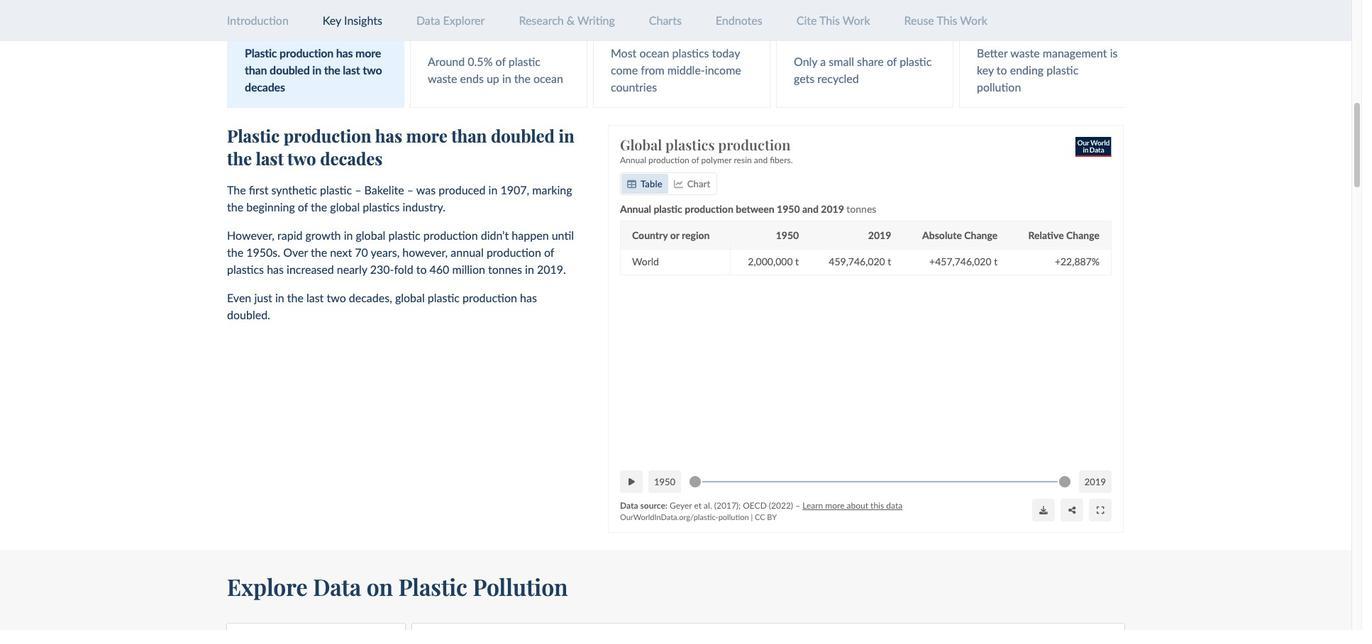 Task type: describe. For each thing, give the bounding box(es) containing it.
change for absolute change
[[965, 229, 998, 241]]

data explorer link
[[417, 13, 485, 27]]

growth
[[306, 228, 341, 242]]

to inside the however, rapid growth in global plastic production didn't happen until the 1950s. over the next 70 years, however, annual production of plastics has increased nearly 230-fold to 460 million tonnes in 2019.
[[416, 262, 427, 276]]

1 horizontal spatial and
[[803, 203, 819, 215]]

introduction
[[227, 13, 289, 27]]

global inside the however, rapid growth in global plastic production didn't happen until the 1950s. over the next 70 years, however, annual production of plastics has increased nearly 230-fold to 460 million tonnes in 2019.
[[356, 228, 386, 242]]

(2017);
[[715, 500, 741, 511]]

of inside the around 0.5% of plastic waste ends up in the ocean
[[496, 55, 506, 68]]

1 vertical spatial plastic
[[227, 124, 280, 147]]

income
[[705, 63, 742, 77]]

recycled
[[818, 72, 859, 85]]

industry.
[[403, 200, 446, 213]]

1 vertical spatial than
[[452, 124, 487, 147]]

2,000,000 t
[[748, 256, 799, 268]]

from
[[641, 63, 665, 77]]

geyer
[[670, 500, 692, 511]]

source:
[[641, 500, 668, 511]]

plastic inside the first synthetic plastic – bakelite – was produced in 1907, marking the beginning of the global plastics industry.
[[320, 183, 352, 196]]

last inside even just in the last two decades, global plastic production has doubled.
[[307, 291, 324, 304]]

middle-
[[668, 63, 705, 77]]

however,
[[403, 245, 448, 259]]

waste inside the around 0.5% of plastic waste ends up in the ocean
[[428, 72, 457, 85]]

0 horizontal spatial data
[[313, 571, 361, 602]]

the
[[227, 183, 246, 196]]

plastic inside the around 0.5% of plastic waste ends up in the ocean
[[509, 55, 541, 68]]

and inside global plastics production annual production of polymer resin and fibers.
[[754, 155, 768, 165]]

absolute
[[923, 229, 962, 241]]

ocean inside most ocean plastics today come from middle-income countries
[[640, 46, 670, 60]]

most
[[611, 46, 637, 60]]

marking
[[533, 183, 572, 196]]

1 vertical spatial more
[[406, 124, 448, 147]]

1 vertical spatial plastic production has more than doubled in the last two decades
[[227, 124, 575, 169]]

1950 for absolute change
[[776, 229, 799, 241]]

years,
[[371, 245, 400, 259]]

however, rapid growth in global plastic production didn't happen until the 1950s. over the next 70 years, however, annual production of plastics has increased nearly 230-fold to 460 million tonnes in 2019.
[[227, 228, 574, 276]]

absolute change
[[923, 229, 998, 241]]

this for cite
[[820, 13, 840, 27]]

has inside the however, rapid growth in global plastic production didn't happen until the 1950s. over the next 70 years, however, annual production of plastics has increased nearly 230-fold to 460 million tonnes in 2019.
[[267, 262, 284, 276]]

cite this work
[[797, 13, 871, 27]]

most ocean plastics today come from middle-income countries button
[[593, 33, 771, 108]]

ourworldindata.org/plastic-pollution link
[[620, 513, 749, 522]]

next
[[330, 245, 352, 259]]

decades inside button
[[245, 80, 285, 94]]

has up bakelite
[[375, 124, 402, 147]]

2 annual from the top
[[620, 203, 652, 215]]

relative change
[[1029, 229, 1100, 241]]

polymer
[[702, 155, 732, 165]]

460
[[430, 262, 450, 276]]

plastic production has more than doubled in the last two decades inside plastic production has more than doubled in the last two decades button
[[245, 46, 382, 94]]

doubled.
[[227, 308, 270, 321]]

share nodes image
[[1069, 506, 1076, 515]]

the down the
[[227, 200, 244, 213]]

data for data explorer
[[417, 13, 440, 27]]

ends
[[460, 72, 484, 85]]

0 horizontal spatial –
[[355, 183, 362, 196]]

plastic inside even just in the last two decades, global plastic production has doubled.
[[428, 291, 460, 304]]

most ocean plastics today come from middle-income countries
[[611, 46, 742, 94]]

only a small share of plastic gets recycled
[[794, 55, 932, 85]]

writing
[[578, 13, 615, 27]]

of inside the however, rapid growth in global plastic production didn't happen until the 1950s. over the next 70 years, however, annual production of plastics has increased nearly 230-fold to 460 million tonnes in 2019.
[[544, 245, 554, 259]]

come
[[611, 63, 638, 77]]

pollution
[[473, 571, 568, 602]]

(2022)
[[769, 500, 794, 511]]

small
[[829, 55, 855, 68]]

endnotes link
[[716, 13, 763, 27]]

plastics inside the however, rapid growth in global plastic production didn't happen until the 1950s. over the next 70 years, however, annual production of plastics has increased nearly 230-fold to 460 million tonnes in 2019.
[[227, 262, 264, 276]]

introduction link
[[227, 13, 289, 27]]

happen
[[512, 228, 549, 242]]

of inside the first synthetic plastic – bakelite – was produced in 1907, marking the beginning of the global plastics industry.
[[298, 200, 308, 213]]

data
[[887, 500, 903, 511]]

only a small share of plastic gets recycled button
[[777, 33, 954, 108]]

research & writing
[[519, 13, 615, 27]]

ending
[[1011, 63, 1044, 77]]

global
[[620, 135, 663, 154]]

two inside even just in the last two decades, global plastic production has doubled.
[[327, 291, 346, 304]]

0.5%
[[468, 55, 493, 68]]

or
[[671, 229, 680, 241]]

around
[[428, 55, 465, 68]]

1 horizontal spatial –
[[407, 183, 414, 196]]

data for data source: geyer et al. (2017); oecd (2022) – learn more about this data
[[620, 500, 639, 511]]

2 horizontal spatial –
[[796, 500, 801, 511]]

the up the
[[227, 147, 252, 169]]

al.
[[704, 500, 713, 511]]

countries
[[611, 80, 657, 94]]

key insights link
[[323, 13, 383, 27]]

1950 for 2019
[[654, 476, 676, 488]]

1 vertical spatial last
[[256, 147, 284, 169]]

reuse this work
[[905, 13, 988, 27]]

insights
[[344, 13, 383, 27]]

resin
[[734, 155, 752, 165]]

than inside button
[[245, 63, 267, 77]]

plastic inside only a small share of plastic gets recycled
[[900, 55, 932, 68]]

ourworldindata.org/plastic-pollution | cc by
[[620, 513, 777, 522]]

the up growth
[[311, 200, 327, 213]]

gets
[[794, 72, 815, 85]]

table link
[[622, 174, 668, 194]]

2 vertical spatial plastic
[[399, 571, 468, 602]]

doubled inside button
[[270, 63, 310, 77]]

research & writing link
[[519, 13, 615, 27]]

up
[[487, 72, 500, 85]]

annual plastic production between 1950 and 2019 tonnes
[[620, 203, 877, 215]]

about
[[847, 500, 869, 511]]

last inside button
[[343, 63, 360, 77]]

this for reuse
[[937, 13, 958, 27]]

production inside even just in the last two decades, global plastic production has doubled.
[[463, 291, 517, 304]]

cite this work link
[[797, 13, 871, 27]]

endnotes
[[716, 13, 763, 27]]

even
[[227, 291, 251, 304]]

ocean inside the around 0.5% of plastic waste ends up in the ocean
[[534, 72, 564, 85]]

was
[[416, 183, 436, 196]]

better waste management is key to ending plastic pollution button
[[960, 33, 1137, 108]]

the inside plastic production has more than doubled in the last two decades button
[[324, 63, 340, 77]]

production up synthetic
[[284, 124, 372, 147]]

global plastics production link
[[620, 135, 1112, 154]]

oecd
[[743, 500, 767, 511]]

around 0.5% of plastic waste ends up in the ocean
[[428, 55, 564, 85]]

million
[[452, 262, 485, 276]]



Task type: vqa. For each thing, say whether or not it's contained in the screenshot.
Appel
no



Task type: locate. For each thing, give the bounding box(es) containing it.
2019.
[[537, 262, 566, 276]]

explore
[[227, 571, 308, 602]]

more right learn
[[826, 500, 845, 511]]

plastic down "reuse"
[[900, 55, 932, 68]]

1 horizontal spatial ocean
[[640, 46, 670, 60]]

charts
[[649, 13, 682, 27]]

annual down table icon
[[620, 203, 652, 215]]

doubled down introduction link on the top left of the page
[[270, 63, 310, 77]]

plastic up first at the top left of the page
[[227, 124, 280, 147]]

has down happen
[[520, 291, 537, 304]]

ocean
[[640, 46, 670, 60], [534, 72, 564, 85]]

plastic down research
[[509, 55, 541, 68]]

of inside only a small share of plastic gets recycled
[[887, 55, 897, 68]]

0 horizontal spatial and
[[754, 155, 768, 165]]

0 vertical spatial tonnes
[[847, 203, 877, 215]]

explore data on plastic pollution
[[227, 571, 568, 602]]

data source: geyer et al. (2017); oecd (2022) – learn more about this data
[[620, 500, 903, 511]]

plastic production has more than doubled in the last two decades
[[245, 46, 382, 94], [227, 124, 575, 169]]

plastic production has more than doubled in the last two decades down key
[[245, 46, 382, 94]]

1 annual from the top
[[620, 155, 647, 165]]

0 horizontal spatial doubled
[[270, 63, 310, 77]]

in inside the around 0.5% of plastic waste ends up in the ocean
[[502, 72, 512, 85]]

work up better
[[961, 13, 988, 27]]

management
[[1043, 46, 1108, 60]]

the inside the around 0.5% of plastic waste ends up in the ocean
[[514, 72, 531, 85]]

has inside button
[[336, 46, 353, 60]]

1 vertical spatial tonnes
[[488, 262, 522, 276]]

country
[[632, 229, 668, 241]]

1 vertical spatial annual
[[620, 203, 652, 215]]

of inside global plastics production annual production of polymer resin and fibers.
[[692, 155, 700, 165]]

decades,
[[349, 291, 392, 304]]

production up chart line image
[[649, 155, 690, 165]]

1 vertical spatial two
[[287, 147, 316, 169]]

0 vertical spatial 2019
[[822, 203, 845, 215]]

0 horizontal spatial ocean
[[534, 72, 564, 85]]

only
[[794, 55, 818, 68]]

2 vertical spatial two
[[327, 291, 346, 304]]

production down chart
[[685, 203, 734, 215]]

rapid
[[278, 228, 303, 242]]

global up 70
[[356, 228, 386, 242]]

learn more about this data link
[[803, 500, 903, 511]]

0 horizontal spatial tonnes
[[488, 262, 522, 276]]

2 vertical spatial 2019
[[1085, 476, 1107, 488]]

last up first at the top left of the page
[[256, 147, 284, 169]]

|
[[751, 513, 753, 522]]

the down however,
[[227, 245, 244, 259]]

work
[[843, 13, 871, 27], [961, 13, 988, 27]]

production down the million
[[463, 291, 517, 304]]

to right key
[[997, 63, 1008, 77]]

of up up
[[496, 55, 506, 68]]

nearly
[[337, 262, 367, 276]]

first
[[249, 183, 269, 196]]

2 horizontal spatial two
[[363, 63, 382, 77]]

0 horizontal spatial change
[[965, 229, 998, 241]]

fold
[[394, 262, 414, 276]]

table image
[[628, 179, 637, 189]]

change up +22,887%
[[1067, 229, 1100, 241]]

0 horizontal spatial pollution
[[719, 513, 749, 522]]

in inside even just in the last two decades, global plastic production has doubled.
[[275, 291, 284, 304]]

work for reuse this work
[[961, 13, 988, 27]]

pollution inside better waste management is key to ending plastic pollution
[[977, 80, 1022, 94]]

key
[[323, 13, 341, 27]]

has inside even just in the last two decades, global plastic production has doubled.
[[520, 291, 537, 304]]

1 horizontal spatial two
[[327, 291, 346, 304]]

0 vertical spatial waste
[[1011, 46, 1040, 60]]

plastic up years,
[[389, 228, 421, 242]]

reuse this work link
[[905, 13, 988, 27]]

plastic production has more than doubled in the last two decades button
[[227, 33, 405, 108]]

0 horizontal spatial work
[[843, 13, 871, 27]]

1 this from the left
[[820, 13, 840, 27]]

charts link
[[649, 13, 682, 27]]

230-
[[370, 262, 394, 276]]

share
[[857, 55, 884, 68]]

around 0.5% of plastic waste ends up in the ocean button
[[410, 33, 588, 108]]

1 vertical spatial pollution
[[719, 513, 749, 522]]

0 vertical spatial data
[[417, 13, 440, 27]]

cite
[[797, 13, 817, 27]]

1 horizontal spatial waste
[[1011, 46, 1040, 60]]

0 vertical spatial plastic
[[245, 46, 277, 60]]

until
[[552, 228, 574, 242]]

annual inside global plastics production annual production of polymer resin and fibers.
[[620, 155, 647, 165]]

1 vertical spatial and
[[803, 203, 819, 215]]

pollution down key
[[977, 80, 1022, 94]]

today
[[712, 46, 741, 60]]

2 horizontal spatial data
[[620, 500, 639, 511]]

0 vertical spatial plastic production has more than doubled in the last two decades
[[245, 46, 382, 94]]

even just in the last two decades, global plastic production has doubled.
[[227, 291, 537, 321]]

ocean up from
[[640, 46, 670, 60]]

has down the 1950s.
[[267, 262, 284, 276]]

0 horizontal spatial this
[[820, 13, 840, 27]]

plastic inside better waste management is key to ending plastic pollution
[[1047, 63, 1079, 77]]

plastics inside global plastics production annual production of polymer resin and fibers.
[[666, 135, 715, 154]]

0 vertical spatial than
[[245, 63, 267, 77]]

0 vertical spatial pollution
[[977, 80, 1022, 94]]

of left polymer
[[692, 155, 700, 165]]

1 horizontal spatial than
[[452, 124, 487, 147]]

global up growth
[[330, 200, 360, 213]]

this right "cite"
[[820, 13, 840, 27]]

however,
[[227, 228, 275, 242]]

more inside button
[[356, 46, 381, 60]]

0 horizontal spatial 2019
[[822, 203, 845, 215]]

plastic
[[245, 46, 277, 60], [227, 124, 280, 147], [399, 571, 468, 602]]

1 vertical spatial waste
[[428, 72, 457, 85]]

production up annual
[[424, 228, 478, 242]]

in
[[313, 63, 322, 77], [502, 72, 512, 85], [559, 124, 575, 147], [489, 183, 498, 196], [344, 228, 353, 242], [525, 262, 534, 276], [275, 291, 284, 304]]

1 horizontal spatial work
[[961, 13, 988, 27]]

0 vertical spatial to
[[997, 63, 1008, 77]]

plastic down management
[[1047, 63, 1079, 77]]

0 vertical spatial doubled
[[270, 63, 310, 77]]

1 vertical spatial 2019
[[869, 229, 892, 241]]

ourworldindata.org/plastic-
[[620, 513, 719, 522]]

0 vertical spatial global
[[330, 200, 360, 213]]

and right the between at the top
[[803, 203, 819, 215]]

has down 'key insights'
[[336, 46, 353, 60]]

1950 right the between at the top
[[777, 203, 800, 215]]

1 horizontal spatial last
[[307, 291, 324, 304]]

0 vertical spatial and
[[754, 155, 768, 165]]

global inside the first synthetic plastic – bakelite – was produced in 1907, marking the beginning of the global plastics industry.
[[330, 200, 360, 213]]

than down the introduction
[[245, 63, 267, 77]]

and right resin
[[754, 155, 768, 165]]

1 horizontal spatial decades
[[320, 147, 383, 169]]

of up 2019. at the left
[[544, 245, 554, 259]]

– left was
[[407, 183, 414, 196]]

play image
[[629, 478, 635, 486]]

2 vertical spatial data
[[313, 571, 361, 602]]

bakelite
[[365, 183, 404, 196]]

to inside better waste management is key to ending plastic pollution
[[997, 63, 1008, 77]]

two up synthetic
[[287, 147, 316, 169]]

the down key
[[324, 63, 340, 77]]

1 horizontal spatial doubled
[[491, 124, 555, 147]]

chart link
[[668, 174, 716, 194]]

two down nearly
[[327, 291, 346, 304]]

1 vertical spatial doubled
[[491, 124, 555, 147]]

global
[[330, 200, 360, 213], [356, 228, 386, 242], [395, 291, 425, 304]]

plastic right on
[[399, 571, 468, 602]]

decades down introduction link on the top left of the page
[[245, 80, 285, 94]]

production up resin
[[719, 135, 791, 154]]

1 horizontal spatial change
[[1067, 229, 1100, 241]]

world
[[632, 256, 659, 268]]

increased
[[287, 262, 334, 276]]

over
[[283, 245, 308, 259]]

2 vertical spatial last
[[307, 291, 324, 304]]

better waste management is key to ending plastic pollution
[[977, 46, 1118, 94]]

than up produced
[[452, 124, 487, 147]]

1 vertical spatial data
[[620, 500, 639, 511]]

this
[[871, 500, 885, 511]]

plastic production has more than doubled in the last two decades up bakelite
[[227, 124, 575, 169]]

1 horizontal spatial tonnes
[[847, 203, 877, 215]]

1 horizontal spatial more
[[406, 124, 448, 147]]

0 vertical spatial last
[[343, 63, 360, 77]]

work up share
[[843, 13, 871, 27]]

– left learn
[[796, 500, 801, 511]]

1 horizontal spatial pollution
[[977, 80, 1022, 94]]

+22,887%
[[1055, 256, 1100, 268]]

this right "reuse"
[[937, 13, 958, 27]]

1 work from the left
[[843, 13, 871, 27]]

decades
[[245, 80, 285, 94], [320, 147, 383, 169]]

last down the key insights link
[[343, 63, 360, 77]]

has
[[336, 46, 353, 60], [375, 124, 402, 147], [267, 262, 284, 276], [520, 291, 537, 304]]

1 change from the left
[[965, 229, 998, 241]]

waste
[[1011, 46, 1040, 60], [428, 72, 457, 85]]

1 vertical spatial 1950
[[776, 229, 799, 241]]

2 horizontal spatial more
[[826, 500, 845, 511]]

0 horizontal spatial to
[[416, 262, 427, 276]]

tonnes inside the however, rapid growth in global plastic production didn't happen until the 1950s. over the next 70 years, however, annual production of plastics has increased nearly 230-fold to 460 million tonnes in 2019.
[[488, 262, 522, 276]]

0 horizontal spatial more
[[356, 46, 381, 60]]

doubled up 1907,
[[491, 124, 555, 147]]

the down growth
[[311, 245, 327, 259]]

1 horizontal spatial to
[[997, 63, 1008, 77]]

0 horizontal spatial than
[[245, 63, 267, 77]]

0 horizontal spatial two
[[287, 147, 316, 169]]

plastic inside button
[[245, 46, 277, 60]]

change up +457,746,020 t
[[965, 229, 998, 241]]

1 vertical spatial to
[[416, 262, 427, 276]]

ocean right up
[[534, 72, 564, 85]]

more down insights
[[356, 46, 381, 60]]

2 change from the left
[[1067, 229, 1100, 241]]

in inside the first synthetic plastic – bakelite – was produced in 1907, marking the beginning of the global plastics industry.
[[489, 183, 498, 196]]

0 horizontal spatial waste
[[428, 72, 457, 85]]

70
[[355, 245, 368, 259]]

1 horizontal spatial this
[[937, 13, 958, 27]]

just
[[254, 291, 272, 304]]

between
[[736, 203, 775, 215]]

more
[[356, 46, 381, 60], [406, 124, 448, 147], [826, 500, 845, 511]]

explorer
[[443, 13, 485, 27]]

tonnes up 459,746,020 t
[[847, 203, 877, 215]]

plastics down bakelite
[[363, 200, 400, 213]]

plastic down the introduction
[[245, 46, 277, 60]]

learn
[[803, 500, 824, 511]]

two down insights
[[363, 63, 382, 77]]

2 vertical spatial more
[[826, 500, 845, 511]]

plastic inside the however, rapid growth in global plastic production didn't happen until the 1950s. over the next 70 years, however, annual production of plastics has increased nearly 230-fold to 460 million tonnes in 2019.
[[389, 228, 421, 242]]

global plastics production annual production of polymer resin and fibers.
[[620, 135, 793, 165]]

country or region
[[632, 229, 710, 241]]

pollution
[[977, 80, 1022, 94], [719, 513, 749, 522]]

2 vertical spatial global
[[395, 291, 425, 304]]

chart line image
[[674, 179, 683, 189]]

plastics down the 1950s.
[[227, 262, 264, 276]]

plastic down '460'
[[428, 291, 460, 304]]

2 work from the left
[[961, 13, 988, 27]]

waste inside better waste management is key to ending plastic pollution
[[1011, 46, 1040, 60]]

–
[[355, 183, 362, 196], [407, 183, 414, 196], [796, 500, 801, 511]]

data left on
[[313, 571, 361, 602]]

1 vertical spatial ocean
[[534, 72, 564, 85]]

2 horizontal spatial 2019
[[1085, 476, 1107, 488]]

2 horizontal spatial last
[[343, 63, 360, 77]]

plastics up "middle-"
[[672, 46, 709, 60]]

1950 up the 'source:' on the bottom left
[[654, 476, 676, 488]]

of down synthetic
[[298, 200, 308, 213]]

0 vertical spatial two
[[363, 63, 382, 77]]

production down happen
[[487, 245, 541, 259]]

doubled
[[270, 63, 310, 77], [491, 124, 555, 147]]

annual
[[451, 245, 484, 259]]

the down increased
[[287, 291, 304, 304]]

relative
[[1029, 229, 1065, 241]]

1950 up the 2,000,000 t
[[776, 229, 799, 241]]

beginning
[[246, 200, 295, 213]]

plastic up country or region
[[654, 203, 683, 215]]

to down however,
[[416, 262, 427, 276]]

production down key
[[280, 46, 334, 60]]

+457,746,020 t
[[930, 256, 998, 268]]

1 vertical spatial decades
[[320, 147, 383, 169]]

1907,
[[501, 183, 530, 196]]

of
[[496, 55, 506, 68], [887, 55, 897, 68], [692, 155, 700, 165], [298, 200, 308, 213], [544, 245, 554, 259]]

plastics inside the first synthetic plastic – bakelite – was produced in 1907, marking the beginning of the global plastics industry.
[[363, 200, 400, 213]]

synthetic
[[271, 183, 317, 196]]

reuse
[[905, 13, 935, 27]]

global inside even just in the last two decades, global plastic production has doubled.
[[395, 291, 425, 304]]

waste up 'ending'
[[1011, 46, 1040, 60]]

plastics inside most ocean plastics today come from middle-income countries
[[672, 46, 709, 60]]

by
[[768, 513, 777, 522]]

annual down 'global'
[[620, 155, 647, 165]]

is
[[1111, 46, 1118, 60]]

the inside even just in the last two decades, global plastic production has doubled.
[[287, 291, 304, 304]]

0 vertical spatial 1950
[[777, 203, 800, 215]]

last down increased
[[307, 291, 324, 304]]

2 vertical spatial 1950
[[654, 476, 676, 488]]

data down play image
[[620, 500, 639, 511]]

1 horizontal spatial data
[[417, 13, 440, 27]]

– left bakelite
[[355, 183, 362, 196]]

1 vertical spatial global
[[356, 228, 386, 242]]

the first synthetic plastic – bakelite – was produced in 1907, marking the beginning of the global plastics industry.
[[227, 183, 572, 213]]

work for cite this work
[[843, 13, 871, 27]]

459,746,020 t
[[829, 256, 892, 268]]

plastics up polymer
[[666, 135, 715, 154]]

table
[[641, 178, 663, 190]]

global down fold
[[395, 291, 425, 304]]

0 vertical spatial annual
[[620, 155, 647, 165]]

a
[[821, 55, 826, 68]]

research
[[519, 13, 564, 27]]

plastic right synthetic
[[320, 183, 352, 196]]

cc by link
[[755, 513, 777, 522]]

expand image
[[1097, 506, 1105, 515]]

two inside button
[[363, 63, 382, 77]]

1 horizontal spatial 2019
[[869, 229, 892, 241]]

tonnes down didn't in the left top of the page
[[488, 262, 522, 276]]

production inside button
[[280, 46, 334, 60]]

fibers.
[[770, 155, 793, 165]]

0 vertical spatial more
[[356, 46, 381, 60]]

more up was
[[406, 124, 448, 147]]

0 vertical spatial decades
[[245, 80, 285, 94]]

download image
[[1040, 506, 1048, 515]]

0 horizontal spatial decades
[[245, 80, 285, 94]]

0 vertical spatial ocean
[[640, 46, 670, 60]]

of right share
[[887, 55, 897, 68]]

change for relative change
[[1067, 229, 1100, 241]]

2 this from the left
[[937, 13, 958, 27]]

waste down around
[[428, 72, 457, 85]]

data left explorer
[[417, 13, 440, 27]]

pollution down (2017);
[[719, 513, 749, 522]]

the right up
[[514, 72, 531, 85]]

0 horizontal spatial last
[[256, 147, 284, 169]]

decades up bakelite
[[320, 147, 383, 169]]

2019
[[822, 203, 845, 215], [869, 229, 892, 241], [1085, 476, 1107, 488]]



